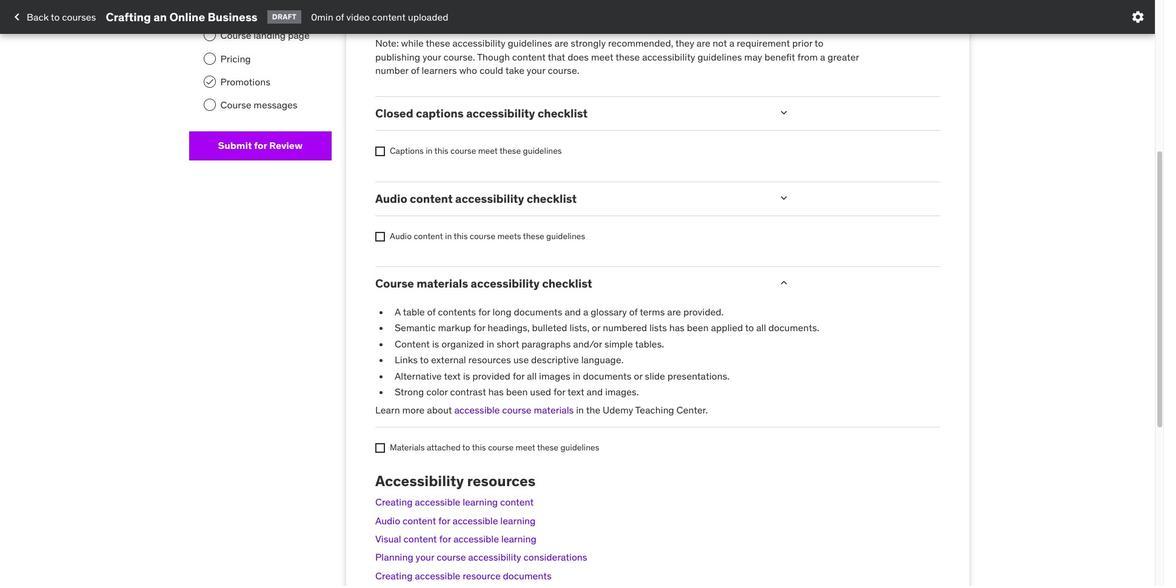 Task type: describe. For each thing, give the bounding box(es) containing it.
help
[[388, 0, 406, 4]]

landing
[[254, 29, 286, 41]]

1 horizontal spatial has
[[669, 322, 685, 334]]

you
[[409, 0, 424, 4]]

content right xsmall icon
[[414, 231, 443, 242]]

audio content accessibility checklist
[[375, 192, 577, 206]]

existing
[[639, 5, 673, 17]]

though
[[477, 51, 510, 63]]

0 vertical spatial materials
[[417, 277, 468, 291]]

accessible for accessibility
[[415, 497, 460, 509]]

please
[[714, 5, 743, 17]]

course up landing
[[263, 7, 294, 19]]

attached
[[427, 443, 461, 453]]

accessibility up "audio content in this course meets these guidelines"
[[455, 192, 524, 206]]

checklist for closed captions accessibility checklist
[[538, 106, 588, 121]]

accessible for learn
[[454, 405, 500, 417]]

new
[[531, 5, 549, 17]]

video
[[346, 11, 370, 23]]

learners
[[422, 64, 457, 76]]

creating accessible learning content link
[[375, 497, 534, 509]]

to inside back to courses link
[[51, 11, 60, 23]]

paragraphs
[[522, 338, 571, 350]]

and down consider
[[456, 19, 472, 31]]

uploaded
[[408, 11, 448, 23]]

your up "learners" at the left top
[[423, 51, 441, 63]]

guidelines down learn more about accessible course materials in the udemy teaching center.
[[561, 443, 599, 453]]

these up "learners" at the left top
[[426, 37, 450, 49]]

markup
[[438, 322, 471, 334]]

xsmall image for materials attached to this course meet these guidelines
[[375, 444, 385, 453]]

for down use
[[513, 370, 525, 382]]

guidelines down audio content accessibility checklist dropdown button
[[546, 231, 585, 242]]

guidelines down not
[[698, 51, 742, 63]]

accessibility up 'resource' on the bottom left of page
[[468, 552, 521, 564]]

these inside to help you create accessible course content, we've provided instructors with recommendations and best practices to consider while creating new courses or updating existing content. please review these accessibility recommendations and checklists to indicate whether your course meets the guidelines.
[[775, 5, 800, 17]]

accessibility up though
[[453, 37, 505, 49]]

crafting
[[106, 9, 151, 24]]

course for course messages
[[220, 99, 251, 111]]

0 horizontal spatial is
[[432, 338, 439, 350]]

completed image
[[205, 77, 214, 87]]

in right captions
[[426, 146, 433, 157]]

captions
[[416, 106, 464, 121]]

course for course materials accessibility checklist
[[375, 277, 414, 291]]

used
[[530, 386, 551, 398]]

content inside accessibility resources creating accessible learning content
[[500, 497, 534, 509]]

with
[[690, 0, 708, 4]]

a inside the a table of contents for long documents and a glossary of terms are provided. semantic markup for headings, bulleted lists, or numbered lists has been applied to all documents. content is organized in short paragraphs and/or simple tables. links to external resources use descriptive language. alternative text is provided for all images in documents or slide presentations. strong color contrast has been used for text and images.
[[583, 306, 588, 318]]

course down used
[[502, 405, 532, 417]]

incomplete image for pricing
[[203, 53, 216, 65]]

indicate
[[532, 19, 566, 31]]

promotions link
[[189, 70, 332, 94]]

these down recommended,
[[616, 51, 640, 63]]

content down captions
[[410, 192, 453, 206]]

of inside note: while these accessibility guidelines are strongly recommended, they are not a requirement prior to publishing your course. though content that does meet these accessibility guidelines may benefit from a greater number of learners who could take your course.
[[411, 64, 419, 76]]

lists,
[[570, 322, 590, 334]]

page
[[288, 29, 310, 41]]

1 horizontal spatial is
[[463, 370, 470, 382]]

accessibility down they
[[642, 51, 695, 63]]

contrast
[[450, 386, 486, 398]]

best
[[810, 0, 829, 4]]

planning
[[375, 552, 413, 564]]

and left best
[[792, 0, 808, 4]]

while inside to help you create accessible course content, we've provided instructors with recommendations and best practices to consider while creating new courses or updating existing content. please review these accessibility recommendations and checklists to indicate whether your course meets the guidelines.
[[468, 5, 491, 17]]

headings,
[[488, 322, 530, 334]]

small image for closed captions accessibility checklist
[[778, 107, 790, 119]]

messages
[[254, 99, 298, 111]]

a table of contents for long documents and a glossary of terms are provided. semantic markup for headings, bulleted lists, or numbered lists has been applied to all documents. content is organized in short paragraphs and/or simple tables. links to external resources use descriptive language. alternative text is provided for all images in documents or slide presentations. strong color contrast has been used for text and images.
[[395, 306, 819, 398]]

terms
[[640, 306, 665, 318]]

content down the help
[[372, 11, 406, 23]]

promotions
[[220, 76, 270, 88]]

to down you
[[417, 5, 426, 17]]

this for attached
[[472, 443, 486, 453]]

to right attached
[[462, 443, 470, 453]]

for up organized
[[474, 322, 485, 334]]

content inside note: while these accessibility guidelines are strongly recommended, they are not a requirement prior to publishing your course. though content that does meet these accessibility guidelines may benefit from a greater number of learners who could take your course.
[[512, 51, 546, 63]]

content.
[[676, 5, 711, 17]]

audio content in this course meets these guidelines
[[390, 231, 585, 242]]

language.
[[581, 354, 624, 366]]

course down audio content accessibility checklist in the left of the page
[[470, 231, 495, 242]]

provided.
[[683, 306, 724, 318]]

checklist for course materials accessibility checklist
[[542, 277, 592, 291]]

your right take
[[527, 64, 545, 76]]

0 horizontal spatial course.
[[444, 51, 475, 63]]

note: while these accessibility guidelines are strongly recommended, they are not a requirement prior to publishing your course. though content that does meet these accessibility guidelines may benefit from a greater number of learners who could take your course.
[[375, 37, 859, 76]]

to right applied
[[745, 322, 754, 334]]

xsmall image
[[375, 232, 385, 242]]

glossary
[[591, 306, 627, 318]]

accessible course materials link
[[454, 405, 574, 417]]

0 vertical spatial been
[[687, 322, 709, 334]]

an
[[154, 9, 167, 24]]

considerations
[[524, 552, 587, 564]]

visual content for accessible learning link
[[375, 534, 536, 546]]

color
[[426, 386, 448, 398]]

content up planning at the bottom of the page
[[404, 534, 437, 546]]

images
[[539, 370, 571, 382]]

in left short on the left bottom
[[487, 338, 494, 350]]

from
[[798, 51, 818, 63]]

to up alternative
[[420, 354, 429, 366]]

your right planning at the bottom of the page
[[416, 552, 434, 564]]

pricing link
[[189, 47, 332, 70]]

pricing
[[220, 53, 251, 65]]

while inside note: while these accessibility guidelines are strongly recommended, they are not a requirement prior to publishing your course. though content that does meet these accessibility guidelines may benefit from a greater number of learners who could take your course.
[[401, 37, 424, 49]]

create
[[426, 0, 454, 4]]

crafting an online business
[[106, 9, 258, 24]]

benefit
[[765, 51, 795, 63]]

visual content for accessible learning
[[375, 534, 536, 546]]

may
[[744, 51, 762, 63]]

these down closed captions accessibility checklist
[[500, 146, 521, 157]]

creating accessible resource documents
[[375, 570, 552, 583]]

course up recommended,
[[627, 19, 656, 31]]

guidelines down closed captions accessibility checklist dropdown button
[[523, 146, 562, 157]]

use
[[513, 354, 529, 366]]

planning your course accessibility considerations
[[375, 552, 587, 564]]

0 vertical spatial recommendations
[[711, 0, 789, 4]]

of up numbered
[[629, 306, 638, 318]]

content
[[395, 338, 430, 350]]

incomplete image for course messages
[[203, 99, 216, 111]]

bulleted
[[532, 322, 567, 334]]

course messages
[[220, 99, 298, 111]]

business
[[208, 9, 258, 24]]

instructors
[[641, 0, 688, 4]]

center.
[[677, 405, 708, 417]]

course messages link
[[189, 94, 332, 117]]

applied
[[711, 322, 743, 334]]

materials
[[390, 443, 425, 453]]

to down creating
[[520, 19, 529, 31]]

and up lists,
[[565, 306, 581, 318]]

guidelines down indicate at the left top of the page
[[508, 37, 552, 49]]

course landing page
[[220, 29, 310, 41]]

course materials accessibility checklist button
[[375, 277, 768, 291]]

the inside to help you create accessible course content, we've provided instructors with recommendations and best practices to consider while creating new courses or updating existing content. please review these accessibility recommendations and checklists to indicate whether your course meets the guidelines.
[[688, 19, 702, 31]]

to
[[375, 0, 385, 4]]

publish your course
[[203, 7, 294, 19]]

visual
[[375, 534, 401, 546]]

take
[[505, 64, 525, 76]]

documents.
[[769, 322, 819, 334]]

course down closed captions accessibility checklist
[[451, 146, 476, 157]]

teaching
[[635, 405, 674, 417]]

0min of video content uploaded
[[311, 11, 448, 23]]

prior
[[792, 37, 813, 49]]

0 vertical spatial text
[[444, 370, 461, 382]]

could
[[480, 64, 503, 76]]

course landing page link
[[189, 24, 332, 47]]

medium image
[[10, 10, 24, 24]]

learn
[[375, 405, 400, 417]]

accessibility resources creating accessible learning content
[[375, 473, 536, 509]]

2 horizontal spatial are
[[697, 37, 711, 49]]

audio for audio content in this course meets these guidelines
[[390, 231, 412, 242]]

1 vertical spatial a
[[820, 51, 825, 63]]

in down audio content accessibility checklist in the left of the page
[[445, 231, 452, 242]]

1 vertical spatial or
[[592, 322, 601, 334]]

captions in this course meet these guidelines
[[390, 146, 562, 157]]

closed captions accessibility checklist
[[375, 106, 588, 121]]

0 horizontal spatial this
[[435, 146, 449, 157]]

we've
[[574, 0, 598, 4]]

closed
[[375, 106, 413, 121]]

content,
[[536, 0, 571, 4]]

for down images
[[554, 386, 565, 398]]

of right 0min
[[336, 11, 344, 23]]

2 vertical spatial or
[[634, 370, 643, 382]]

tables.
[[635, 338, 664, 350]]

of right 'table'
[[427, 306, 436, 318]]

audio for audio content accessibility checklist
[[375, 192, 407, 206]]



Task type: locate. For each thing, give the bounding box(es) containing it.
1 horizontal spatial courses
[[551, 5, 585, 17]]

accessible inside accessibility resources creating accessible learning content
[[415, 497, 460, 509]]

2 vertical spatial a
[[583, 306, 588, 318]]

a
[[729, 37, 735, 49], [820, 51, 825, 63], [583, 306, 588, 318]]

images.
[[605, 386, 639, 398]]

0 vertical spatial or
[[587, 5, 596, 17]]

the down content.
[[688, 19, 702, 31]]

accessible down "visual content for accessible learning" on the left bottom of page
[[415, 570, 460, 583]]

these right review
[[775, 5, 800, 17]]

0min
[[311, 11, 333, 23]]

recommended,
[[608, 37, 673, 49]]

to inside note: while these accessibility guidelines are strongly recommended, they are not a requirement prior to publishing your course. though content that does meet these accessibility guidelines may benefit from a greater number of learners who could take your course.
[[815, 37, 824, 49]]

1 vertical spatial learning
[[500, 515, 536, 527]]

1 vertical spatial the
[[586, 405, 600, 417]]

1 vertical spatial while
[[401, 37, 424, 49]]

0 vertical spatial documents
[[514, 306, 562, 318]]

draft
[[272, 12, 296, 21]]

1 vertical spatial recommendations
[[375, 19, 454, 31]]

1 vertical spatial course
[[220, 99, 251, 111]]

small image
[[778, 192, 790, 204]]

xsmall image left captions
[[375, 147, 385, 157]]

0 vertical spatial xsmall image
[[375, 147, 385, 157]]

or right lists,
[[592, 322, 601, 334]]

0 horizontal spatial has
[[488, 386, 504, 398]]

0 horizontal spatial courses
[[62, 11, 96, 23]]

1 vertical spatial meet
[[478, 146, 498, 157]]

accessible for visual
[[454, 534, 499, 546]]

been
[[687, 322, 709, 334], [506, 386, 528, 398]]

incomplete image inside pricing link
[[203, 53, 216, 65]]

0 horizontal spatial text
[[444, 370, 461, 382]]

requirement
[[737, 37, 790, 49]]

courses inside to help you create accessible course content, we've provided instructors with recommendations and best practices to consider while creating new courses or updating existing content. please review these accessibility recommendations and checklists to indicate whether your course meets the guidelines.
[[551, 5, 585, 17]]

meets down audio content accessibility checklist in the left of the page
[[498, 231, 521, 242]]

alternative
[[395, 370, 442, 382]]

1 vertical spatial this
[[454, 231, 468, 242]]

1 vertical spatial been
[[506, 386, 528, 398]]

2 xsmall image from the top
[[375, 444, 385, 453]]

2 vertical spatial course
[[375, 277, 414, 291]]

0 vertical spatial meet
[[591, 51, 613, 63]]

xsmall image left materials
[[375, 444, 385, 453]]

1 horizontal spatial been
[[687, 322, 709, 334]]

creating
[[375, 497, 413, 509], [375, 570, 413, 583]]

learning up planning your course accessibility considerations link on the bottom of the page
[[500, 515, 536, 527]]

0 vertical spatial creating
[[375, 497, 413, 509]]

0 horizontal spatial a
[[583, 306, 588, 318]]

accessible up "visual content for accessible learning" on the left bottom of page
[[453, 515, 498, 527]]

in right images
[[573, 370, 581, 382]]

incomplete image up completed element
[[203, 53, 216, 65]]

been down provided.
[[687, 322, 709, 334]]

accessible up checklists
[[456, 0, 502, 4]]

publish
[[203, 7, 238, 19]]

1 vertical spatial audio
[[390, 231, 412, 242]]

contents
[[438, 306, 476, 318]]

guidelines
[[508, 37, 552, 49], [698, 51, 742, 63], [523, 146, 562, 157], [546, 231, 585, 242], [561, 443, 599, 453]]

are up that
[[555, 37, 568, 49]]

of
[[336, 11, 344, 23], [411, 64, 419, 76], [427, 306, 436, 318], [629, 306, 638, 318]]

to right prior
[[815, 37, 824, 49]]

1 vertical spatial creating
[[375, 570, 413, 583]]

a up lists,
[[583, 306, 588, 318]]

this right attached
[[472, 443, 486, 453]]

completed element
[[203, 76, 216, 88]]

audio for audio content for accessible learning
[[375, 515, 400, 527]]

accessibility down could
[[466, 106, 535, 121]]

1 horizontal spatial course.
[[548, 64, 579, 76]]

1 incomplete image from the top
[[203, 53, 216, 65]]

your inside to help you create accessible course content, we've provided instructors with recommendations and best practices to consider while creating new courses or updating existing content. please review these accessibility recommendations and checklists to indicate whether your course meets the guidelines.
[[606, 19, 625, 31]]

provided inside to help you create accessible course content, we've provided instructors with recommendations and best practices to consider while creating new courses or updating existing content. please review these accessibility recommendations and checklists to indicate whether your course meets the guidelines.
[[600, 0, 638, 4]]

or down "we've"
[[587, 5, 596, 17]]

accessible inside to help you create accessible course content, we've provided instructors with recommendations and best practices to consider while creating new courses or updating existing content. please review these accessibility recommendations and checklists to indicate whether your course meets the guidelines.
[[456, 0, 502, 4]]

1 vertical spatial has
[[488, 386, 504, 398]]

course down promotions
[[220, 99, 251, 111]]

lists
[[650, 322, 667, 334]]

audio content for accessible learning link
[[375, 515, 536, 527]]

2 creating from the top
[[375, 570, 413, 583]]

strong
[[395, 386, 424, 398]]

creating inside accessibility resources creating accessible learning content
[[375, 497, 413, 509]]

accessibility
[[802, 5, 855, 17], [453, 37, 505, 49], [642, 51, 695, 63], [466, 106, 535, 121], [455, 192, 524, 206], [471, 277, 540, 291], [468, 552, 521, 564]]

0 vertical spatial has
[[669, 322, 685, 334]]

0 vertical spatial audio
[[375, 192, 407, 206]]

organized
[[442, 338, 484, 350]]

resources inside the a table of contents for long documents and a glossary of terms are provided. semantic markup for headings, bulleted lists, or numbered lists has been applied to all documents. content is organized in short paragraphs and/or simple tables. links to external resources use descriptive language. alternative text is provided for all images in documents or slide presentations. strong color contrast has been used for text and images.
[[468, 354, 511, 366]]

0 horizontal spatial the
[[586, 405, 600, 417]]

materials up contents
[[417, 277, 468, 291]]

small image down benefit
[[778, 107, 790, 119]]

2 horizontal spatial a
[[820, 51, 825, 63]]

numbered
[[603, 322, 647, 334]]

while up checklists
[[468, 5, 491, 17]]

0 horizontal spatial while
[[401, 37, 424, 49]]

recommendations down you
[[375, 19, 454, 31]]

submit for review
[[218, 140, 303, 152]]

learning up audio content for accessible learning at the bottom of the page
[[463, 497, 498, 509]]

0 vertical spatial a
[[729, 37, 735, 49]]

1 vertical spatial all
[[527, 370, 537, 382]]

and left the images.
[[587, 386, 603, 398]]

is up contrast
[[463, 370, 470, 382]]

content down the accessibility
[[403, 515, 436, 527]]

audio up xsmall icon
[[375, 192, 407, 206]]

incomplete image down completed icon
[[203, 99, 216, 111]]

1 vertical spatial documents
[[583, 370, 632, 382]]

a right not
[[729, 37, 735, 49]]

resources down short on the left bottom
[[468, 354, 511, 366]]

course materials accessibility checklist
[[375, 277, 592, 291]]

accessible down contrast
[[454, 405, 500, 417]]

creating down the accessibility
[[375, 497, 413, 509]]

1 vertical spatial materials
[[534, 405, 574, 417]]

2 vertical spatial documents
[[503, 570, 552, 583]]

these down audio content accessibility checklist dropdown button
[[523, 231, 544, 242]]

long
[[493, 306, 512, 318]]

to
[[417, 5, 426, 17], [51, 11, 60, 23], [520, 19, 529, 31], [815, 37, 824, 49], [745, 322, 754, 334], [420, 354, 429, 366], [462, 443, 470, 453]]

of down publishing
[[411, 64, 419, 76]]

course down accessible course materials link
[[488, 443, 514, 453]]

accessibility up long
[[471, 277, 540, 291]]

1 horizontal spatial provided
[[600, 0, 638, 4]]

for
[[254, 140, 267, 152], [478, 306, 490, 318], [474, 322, 485, 334], [513, 370, 525, 382], [554, 386, 565, 398], [438, 515, 450, 527], [439, 534, 451, 546]]

your down updating in the top right of the page
[[606, 19, 625, 31]]

0 vertical spatial incomplete image
[[203, 53, 216, 65]]

0 horizontal spatial meets
[[498, 231, 521, 242]]

in left udemy
[[576, 405, 584, 417]]

0 vertical spatial meets
[[659, 19, 686, 31]]

closed captions accessibility checklist button
[[375, 106, 768, 121]]

recommendations
[[711, 0, 789, 4], [375, 19, 454, 31]]

0 vertical spatial while
[[468, 5, 491, 17]]

0 horizontal spatial all
[[527, 370, 537, 382]]

note:
[[375, 37, 399, 49]]

1 vertical spatial is
[[463, 370, 470, 382]]

semantic
[[395, 322, 436, 334]]

1 vertical spatial xsmall image
[[375, 444, 385, 453]]

are inside the a table of contents for long documents and a glossary of terms are provided. semantic markup for headings, bulleted lists, or numbered lists has been applied to all documents. content is organized in short paragraphs and/or simple tables. links to external resources use descriptive language. alternative text is provided for all images in documents or slide presentations. strong color contrast has been used for text and images.
[[667, 306, 681, 318]]

back to courses link
[[10, 7, 96, 27]]

0 horizontal spatial been
[[506, 386, 528, 398]]

resources
[[468, 354, 511, 366], [467, 473, 536, 491]]

1 vertical spatial small image
[[778, 277, 790, 289]]

learning up considerations in the bottom of the page
[[501, 534, 536, 546]]

course. up who
[[444, 51, 475, 63]]

0 vertical spatial is
[[432, 338, 439, 350]]

2 horizontal spatial this
[[472, 443, 486, 453]]

materials
[[417, 277, 468, 291], [534, 405, 574, 417]]

back to courses
[[27, 11, 96, 23]]

accessibility inside to help you create accessible course content, we've provided instructors with recommendations and best practices to consider while creating new courses or updating existing content. please review these accessibility recommendations and checklists to indicate whether your course meets the guidelines.
[[802, 5, 855, 17]]

online
[[169, 9, 205, 24]]

for left review
[[254, 140, 267, 152]]

resources inside accessibility resources creating accessible learning content
[[467, 473, 536, 491]]

course up creating
[[504, 0, 533, 4]]

meet inside note: while these accessibility guidelines are strongly recommended, they are not a requirement prior to publishing your course. though content that does meet these accessibility guidelines may benefit from a greater number of learners who could take your course.
[[591, 51, 613, 63]]

your up course landing page link
[[240, 7, 261, 19]]

0 horizontal spatial provided
[[473, 370, 510, 382]]

audio content accessibility checklist button
[[375, 192, 768, 206]]

updating
[[599, 5, 637, 17]]

accessible for audio
[[453, 515, 498, 527]]

2 small image from the top
[[778, 277, 790, 289]]

0 vertical spatial learning
[[463, 497, 498, 509]]

0 vertical spatial the
[[688, 19, 702, 31]]

2 vertical spatial learning
[[501, 534, 536, 546]]

1 horizontal spatial all
[[756, 322, 766, 334]]

1 vertical spatial checklist
[[527, 192, 577, 206]]

2 incomplete image from the top
[[203, 99, 216, 111]]

1 small image from the top
[[778, 107, 790, 119]]

1 vertical spatial resources
[[467, 473, 536, 491]]

accessible up audio content for accessible learning at the bottom of the page
[[415, 497, 460, 509]]

1 vertical spatial provided
[[473, 370, 510, 382]]

xsmall image
[[375, 147, 385, 157], [375, 444, 385, 453]]

xsmall image for captions in this course meet these guidelines
[[375, 147, 385, 157]]

provided up updating in the top right of the page
[[600, 0, 638, 4]]

1 horizontal spatial are
[[667, 306, 681, 318]]

for inside button
[[254, 140, 267, 152]]

incomplete image
[[203, 29, 216, 41]]

0 horizontal spatial meet
[[478, 146, 498, 157]]

courses right "back"
[[62, 11, 96, 23]]

2 vertical spatial checklist
[[542, 277, 592, 291]]

submit for review button
[[189, 131, 332, 161]]

0 horizontal spatial recommendations
[[375, 19, 454, 31]]

or inside to help you create accessible course content, we've provided instructors with recommendations and best practices to consider while creating new courses or updating existing content. please review these accessibility recommendations and checklists to indicate whether your course meets the guidelines.
[[587, 5, 596, 17]]

2 horizontal spatial meet
[[591, 51, 613, 63]]

creating accessible resource documents link
[[375, 570, 552, 583]]

for left long
[[478, 306, 490, 318]]

whether
[[568, 19, 604, 31]]

planning your course accessibility considerations link
[[375, 552, 587, 564]]

0 vertical spatial small image
[[778, 107, 790, 119]]

2 vertical spatial this
[[472, 443, 486, 453]]

this right captions
[[435, 146, 449, 157]]

to help you create accessible course content, we've provided instructors with recommendations and best practices to consider while creating new courses or updating existing content. please review these accessibility recommendations and checklists to indicate whether your course meets the guidelines.
[[375, 0, 855, 31]]

simple
[[604, 338, 633, 350]]

content down materials attached to this course meet these guidelines
[[500, 497, 534, 509]]

are right terms at the bottom right of page
[[667, 306, 681, 318]]

provided inside the a table of contents for long documents and a glossary of terms are provided. semantic markup for headings, bulleted lists, or numbered lists has been applied to all documents. content is organized in short paragraphs and/or simple tables. links to external resources use descriptive language. alternative text is provided for all images in documents or slide presentations. strong color contrast has been used for text and images.
[[473, 370, 510, 382]]

0 vertical spatial this
[[435, 146, 449, 157]]

0 vertical spatial checklist
[[538, 106, 588, 121]]

course for course landing page
[[220, 29, 251, 41]]

text down external
[[444, 370, 461, 382]]

learning
[[463, 497, 498, 509], [500, 515, 536, 527], [501, 534, 536, 546]]

1 vertical spatial text
[[568, 386, 584, 398]]

incomplete image
[[203, 53, 216, 65], [203, 99, 216, 111]]

small image for course materials accessibility checklist
[[778, 277, 790, 289]]

incomplete image inside "course messages" link
[[203, 99, 216, 111]]

1 horizontal spatial a
[[729, 37, 735, 49]]

1 vertical spatial meets
[[498, 231, 521, 242]]

1 creating from the top
[[375, 497, 413, 509]]

1 horizontal spatial while
[[468, 5, 491, 17]]

audio right xsmall icon
[[390, 231, 412, 242]]

is up external
[[432, 338, 439, 350]]

2 vertical spatial audio
[[375, 515, 400, 527]]

course up a
[[375, 277, 414, 291]]

provided
[[600, 0, 638, 4], [473, 370, 510, 382]]

checklists
[[475, 19, 518, 31]]

course
[[220, 29, 251, 41], [220, 99, 251, 111], [375, 277, 414, 291]]

this
[[435, 146, 449, 157], [454, 231, 468, 242], [472, 443, 486, 453]]

1 xsmall image from the top
[[375, 147, 385, 157]]

1 horizontal spatial the
[[688, 19, 702, 31]]

not
[[713, 37, 727, 49]]

text down images
[[568, 386, 584, 398]]

1 horizontal spatial recommendations
[[711, 0, 789, 4]]

course down visual content for accessible learning link
[[437, 552, 466, 564]]

0 vertical spatial all
[[756, 322, 766, 334]]

for down audio content for accessible learning at the bottom of the page
[[439, 534, 451, 546]]

are left not
[[697, 37, 711, 49]]

for down "creating accessible learning content" link
[[438, 515, 450, 527]]

publishing
[[375, 51, 420, 63]]

been up accessible course materials link
[[506, 386, 528, 398]]

table
[[403, 306, 425, 318]]

greater
[[828, 51, 859, 63]]

learning for visual content for accessible learning
[[501, 534, 536, 546]]

1 horizontal spatial materials
[[534, 405, 574, 417]]

1 horizontal spatial this
[[454, 231, 468, 242]]

course settings image
[[1131, 10, 1145, 24]]

about
[[427, 405, 452, 417]]

checklist
[[538, 106, 588, 121], [527, 192, 577, 206], [542, 277, 592, 291]]

this down audio content accessibility checklist in the left of the page
[[454, 231, 468, 242]]

0 vertical spatial course
[[220, 29, 251, 41]]

1 horizontal spatial meet
[[516, 443, 535, 453]]

1 vertical spatial incomplete image
[[203, 99, 216, 111]]

practices
[[375, 5, 415, 17]]

1 horizontal spatial text
[[568, 386, 584, 398]]

accessible
[[456, 0, 502, 4], [454, 405, 500, 417], [415, 497, 460, 509], [453, 515, 498, 527], [454, 534, 499, 546], [415, 570, 460, 583]]

1 vertical spatial course.
[[548, 64, 579, 76]]

1 horizontal spatial meets
[[659, 19, 686, 31]]

this for content
[[454, 231, 468, 242]]

courses down content,
[[551, 5, 585, 17]]

back
[[27, 11, 49, 23]]

learning for audio content for accessible learning
[[500, 515, 536, 527]]

these down learn more about accessible course materials in the udemy teaching center.
[[537, 443, 558, 453]]

0 vertical spatial resources
[[468, 354, 511, 366]]

more
[[402, 405, 425, 417]]

audio content for accessible learning
[[375, 515, 536, 527]]

2 vertical spatial meet
[[516, 443, 535, 453]]

review
[[269, 140, 303, 152]]

meet down accessible course materials link
[[516, 443, 535, 453]]

provided up contrast
[[473, 370, 510, 382]]

0 vertical spatial provided
[[600, 0, 638, 4]]

text
[[444, 370, 461, 382], [568, 386, 584, 398]]

descriptive
[[531, 354, 579, 366]]

checklist for audio content accessibility checklist
[[527, 192, 577, 206]]

accessible up planning your course accessibility considerations
[[454, 534, 499, 546]]

does
[[568, 51, 589, 63]]

0 vertical spatial course.
[[444, 51, 475, 63]]

to right "back"
[[51, 11, 60, 23]]

small image
[[778, 107, 790, 119], [778, 277, 790, 289]]

course. down that
[[548, 64, 579, 76]]

learning inside accessibility resources creating accessible learning content
[[463, 497, 498, 509]]

0 horizontal spatial are
[[555, 37, 568, 49]]

review
[[745, 5, 773, 17]]

0 horizontal spatial materials
[[417, 277, 468, 291]]

learn more about accessible course materials in the udemy teaching center.
[[375, 405, 708, 417]]

documents down considerations in the bottom of the page
[[503, 570, 552, 583]]

a
[[395, 306, 401, 318]]

meets down the existing
[[659, 19, 686, 31]]

meets inside to help you create accessible course content, we've provided instructors with recommendations and best practices to consider while creating new courses or updating existing content. please review these accessibility recommendations and checklists to indicate whether your course meets the guidelines.
[[659, 19, 686, 31]]



Task type: vqa. For each thing, say whether or not it's contained in the screenshot.
top Stock
no



